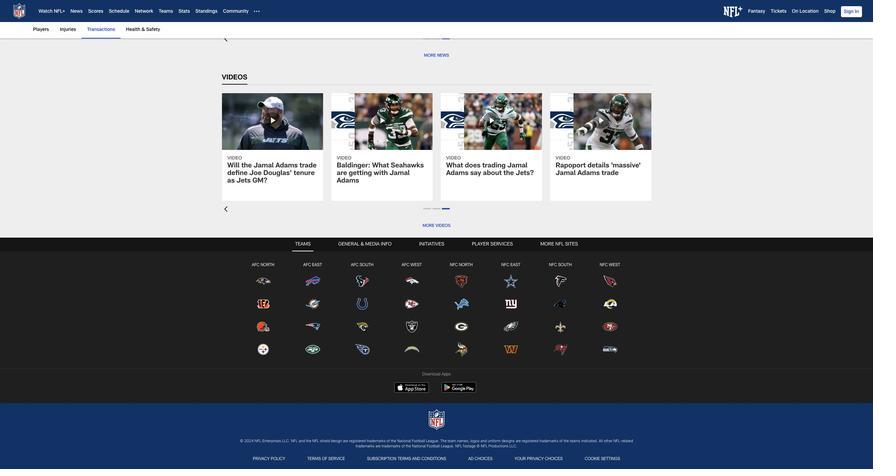 Task type: describe. For each thing, give the bounding box(es) containing it.
new orleans saints image
[[553, 319, 568, 335]]

the
[[440, 440, 447, 444]]

new york giants image
[[503, 297, 519, 312]]

service
[[328, 457, 345, 461]]

nfc for nfc east
[[501, 263, 509, 268]]

afc north
[[252, 263, 274, 268]]

the left shield
[[306, 440, 311, 444]]

are right design
[[343, 440, 348, 444]]

baltimore ravens image
[[256, 274, 271, 289]]

dots image
[[254, 9, 260, 14]]

standings link
[[195, 9, 218, 14]]

of left service
[[322, 457, 327, 461]]

2024
[[244, 440, 254, 444]]

footer containing teams
[[0, 238, 873, 470]]

rapoport
[[556, 163, 586, 170]]

west for nfc west
[[609, 263, 620, 268]]

down image
[[222, 206, 227, 212]]

video what does trading jamal adams say about the jets?
[[446, 156, 534, 177]]

teams
[[570, 440, 580, 444]]

shop
[[824, 9, 836, 14]]

1 vertical spatial llc.
[[510, 445, 517, 449]]

down image
[[222, 36, 227, 42]]

philadelphia eagles image
[[503, 319, 519, 335]]

seahawks
[[391, 163, 424, 170]]

safety
[[146, 28, 160, 32]]

the up subscription terms and conditions
[[406, 445, 411, 449]]

1 terms from the left
[[307, 457, 321, 461]]

transactions
[[87, 28, 115, 32]]

0 horizontal spatial football
[[412, 440, 425, 444]]

jamal inside video baldinger: what seahawks are getting with jamal adams
[[390, 170, 410, 177]]

los angeles rams image
[[603, 297, 618, 312]]

south for afc south
[[360, 263, 374, 268]]

info
[[381, 242, 392, 247]]

more videos
[[423, 224, 451, 228]]

seattle seahawks image
[[603, 342, 618, 357]]

jamal inside the 'video what does trading jamal adams say about the jets?'
[[507, 163, 528, 170]]

denver broncos image
[[404, 274, 419, 289]]

indianapolis colts image
[[355, 297, 370, 312]]

nfl-
[[614, 440, 622, 444]]

video will the jamal adams trade define joe douglas' tenure as jets gm?
[[227, 156, 317, 185]]

health & safety
[[126, 28, 160, 32]]

details
[[588, 163, 609, 170]]

afc for afc north
[[252, 263, 260, 268]]

atlanta falcons image
[[553, 274, 568, 289]]

more for more videos
[[423, 224, 435, 228]]

productions
[[489, 445, 509, 449]]

watch
[[39, 9, 53, 14]]

of up subscription terms and conditions
[[402, 445, 405, 449]]

adams inside video will the jamal adams trade define joe douglas' tenure as jets gm?
[[276, 163, 298, 170]]

policy
[[271, 457, 285, 461]]

scores
[[88, 9, 103, 14]]

uniform
[[488, 440, 501, 444]]

scores link
[[88, 9, 103, 14]]

are inside video baldinger: what seahawks are getting with jamal adams
[[337, 170, 347, 177]]

sign in
[[844, 10, 859, 14]]

more news button
[[421, 51, 452, 61]]

shield
[[320, 440, 330, 444]]

new york jets image
[[305, 342, 320, 357]]

team
[[448, 440, 456, 444]]

your privacy choices
[[515, 457, 563, 461]]

videos
[[436, 224, 451, 228]]

1 registered from the left
[[349, 440, 366, 444]]

detroit lions image
[[454, 297, 469, 312]]

nfc for nfc west
[[600, 263, 608, 268]]

teams for teams link
[[159, 9, 173, 14]]

nfl+
[[54, 9, 65, 14]]

nfl inside button
[[555, 242, 564, 247]]

& for general
[[361, 242, 364, 247]]

fantasy
[[748, 9, 765, 14]]

privacy policy
[[253, 457, 285, 461]]

cincinnati bengals image
[[256, 297, 271, 312]]

what inside video baldinger: what seahawks are getting with jamal adams
[[372, 163, 389, 170]]

houston texans image
[[355, 274, 370, 289]]

south for nfc south
[[558, 263, 572, 268]]

logos
[[471, 440, 480, 444]]

your privacy choices link
[[512, 455, 566, 464]]

player
[[472, 242, 489, 247]]

does
[[465, 163, 481, 170]]

trading
[[482, 163, 506, 170]]

network link
[[135, 9, 153, 14]]

cleveland browns image
[[256, 319, 271, 335]]

1 carousel with 12 items region from the top
[[0, 0, 660, 50]]

nfl down names,
[[455, 445, 462, 449]]

with
[[374, 170, 388, 177]]

on
[[792, 9, 799, 14]]

adams inside video rapoport details 'massive' jamal adams trade
[[578, 170, 600, 177]]

tampa bay buccaneers image
[[553, 342, 568, 357]]

community link
[[223, 9, 249, 14]]

page main content main content
[[0, 0, 873, 231]]

general
[[338, 242, 359, 247]]

transactions link
[[84, 22, 118, 38]]

nfc south
[[549, 263, 572, 268]]

cookie settings button
[[582, 455, 623, 464]]

1 horizontal spatial football
[[427, 445, 440, 449]]

tickets link
[[771, 9, 787, 14]]

news inside button
[[437, 54, 449, 58]]

video rapoport details 'massive' jamal adams trade
[[556, 156, 641, 177]]

indicated.
[[581, 440, 598, 444]]

nfc west
[[600, 263, 620, 268]]

joe
[[249, 170, 262, 177]]

afc for afc south
[[351, 263, 359, 268]]

afc south
[[351, 263, 374, 268]]

sites
[[565, 242, 578, 247]]

nfl left shield
[[312, 440, 319, 444]]

more for more nfl sites
[[541, 242, 554, 247]]

the inside video will the jamal adams trade define joe douglas' tenure as jets gm?
[[241, 163, 252, 170]]

video for rapoport
[[556, 156, 571, 161]]

© 2024 nfl enterprises llc. nfl and the nfl shield design are registered trademarks of the national football league. the team names, logos and uniform designs are registered trademarks of the teams indicated. all other nfl-related trademarks are trademarks of the national football league. nfl footage © nfl productions llc.
[[240, 440, 633, 449]]

players
[[33, 28, 49, 32]]

names,
[[457, 440, 470, 444]]

adams inside the 'video what does trading jamal adams say about the jets?'
[[446, 170, 469, 177]]

initiatives button
[[417, 238, 447, 252]]

fantasy link
[[748, 9, 765, 14]]

health & safety link
[[123, 22, 163, 38]]

more nfl sites
[[541, 242, 578, 247]]

afc for afc west
[[402, 263, 410, 268]]

related
[[622, 440, 633, 444]]

nfl+ image
[[724, 7, 743, 18]]

tennessee titans image
[[355, 342, 370, 357]]

community
[[223, 9, 249, 14]]

afc east
[[303, 263, 322, 268]]

the left teams
[[564, 440, 569, 444]]

other
[[604, 440, 613, 444]]

nfc north
[[450, 263, 473, 268]]

video baldinger: what seahawks are getting with jamal adams
[[337, 156, 424, 185]]

buffalo bills image
[[305, 274, 320, 289]]

north for afc north
[[261, 263, 274, 268]]

more videos button
[[420, 221, 453, 231]]

2 terms from the left
[[398, 457, 411, 461]]

apps
[[442, 373, 451, 377]]

nfc east
[[501, 263, 521, 268]]

player services
[[472, 242, 513, 247]]

more news
[[424, 54, 449, 58]]



Task type: vqa. For each thing, say whether or not it's contained in the screenshot.
top NEWS
yes



Task type: locate. For each thing, give the bounding box(es) containing it.
1 horizontal spatial and
[[412, 457, 421, 461]]

teams left stats
[[159, 9, 173, 14]]

what left does
[[446, 163, 463, 170]]

1 vertical spatial &
[[361, 242, 364, 247]]

terms right subscription
[[398, 457, 411, 461]]

trade up tenure
[[300, 163, 317, 170]]

0 vertical spatial llc.
[[282, 440, 290, 444]]

1 horizontal spatial registered
[[522, 440, 539, 444]]

0 horizontal spatial trade
[[300, 163, 317, 170]]

1 horizontal spatial teams
[[295, 242, 311, 247]]

football
[[412, 440, 425, 444], [427, 445, 440, 449]]

2 privacy from the left
[[527, 457, 544, 461]]

navigation containing afc north
[[0, 252, 873, 365]]

health
[[126, 28, 140, 32]]

registered right design
[[349, 440, 366, 444]]

nfc for nfc south
[[549, 263, 557, 268]]

initiatives
[[419, 242, 444, 247]]

0 vertical spatial trade
[[300, 163, 317, 170]]

1 horizontal spatial &
[[361, 242, 364, 247]]

0 vertical spatial league.
[[426, 440, 439, 444]]

choices right your
[[545, 457, 563, 461]]

download on the apple store image
[[394, 383, 429, 393]]

& inside button
[[361, 242, 364, 247]]

afc up buffalo bills icon
[[303, 263, 311, 268]]

trade down details
[[602, 170, 619, 177]]

download
[[422, 373, 441, 377]]

1 vertical spatial trade
[[602, 170, 619, 177]]

1 horizontal spatial llc.
[[510, 445, 517, 449]]

injuries
[[60, 28, 76, 32]]

1 horizontal spatial national
[[412, 445, 426, 449]]

jamal up jets?
[[507, 163, 528, 170]]

1 horizontal spatial league.
[[441, 445, 454, 449]]

1 vertical spatial teams
[[295, 242, 311, 247]]

privacy
[[253, 457, 270, 461], [527, 457, 544, 461]]

afc
[[252, 263, 260, 268], [303, 263, 311, 268], [351, 263, 359, 268], [402, 263, 410, 268]]

tenure
[[294, 170, 315, 177]]

are down baldinger:
[[337, 170, 347, 177]]

4 afc from the left
[[402, 263, 410, 268]]

west for afc west
[[411, 263, 422, 268]]

player services button
[[469, 238, 516, 252]]

1 west from the left
[[411, 263, 422, 268]]

1 vertical spatial football
[[427, 445, 440, 449]]

jamal
[[254, 163, 274, 170], [507, 163, 528, 170], [390, 170, 410, 177], [556, 170, 576, 177]]

2 carousel with 12 items region from the top
[[0, 93, 660, 220]]

1 privacy from the left
[[253, 457, 270, 461]]

nfc up the atlanta falcons image
[[549, 263, 557, 268]]

san francisco 49ers image
[[603, 319, 618, 335]]

news inside banner
[[71, 9, 83, 14]]

& for health
[[142, 28, 145, 32]]

standings
[[195, 9, 218, 14]]

afc up the houston texans icon
[[351, 263, 359, 268]]

video inside video rapoport details 'massive' jamal adams trade
[[556, 156, 571, 161]]

arizona cardinals image
[[603, 274, 618, 289]]

footer
[[0, 238, 873, 470]]

0 horizontal spatial teams
[[159, 9, 173, 14]]

0 horizontal spatial &
[[142, 28, 145, 32]]

carousel with 12 items region containing will the jamal adams trade define joe douglas' tenure as jets gm?
[[0, 93, 660, 220]]

about
[[483, 170, 502, 177]]

of up subscription
[[387, 440, 390, 444]]

teams up afc east
[[295, 242, 311, 247]]

say
[[470, 170, 481, 177]]

©
[[240, 440, 243, 444], [477, 445, 480, 449]]

2 horizontal spatial and
[[481, 440, 487, 444]]

nfl up ad choices
[[481, 445, 488, 449]]

navigation
[[0, 252, 873, 365]]

0 horizontal spatial registered
[[349, 440, 366, 444]]

adams up douglas'
[[276, 163, 298, 170]]

video for what
[[446, 156, 461, 161]]

afc up baltimore ravens image
[[252, 263, 260, 268]]

banner
[[0, 0, 873, 39]]

0 horizontal spatial privacy
[[253, 457, 270, 461]]

of left teams
[[559, 440, 563, 444]]

1 vertical spatial more
[[423, 224, 435, 228]]

0 horizontal spatial what
[[372, 163, 389, 170]]

and left conditions
[[412, 457, 421, 461]]

afc up the denver broncos image
[[402, 263, 410, 268]]

players link
[[33, 22, 52, 38]]

what inside the 'video what does trading jamal adams say about the jets?'
[[446, 163, 463, 170]]

and left shield
[[299, 440, 305, 444]]

pittsburgh steelers image
[[256, 342, 271, 357]]

your
[[515, 457, 526, 461]]

news link
[[71, 9, 83, 14]]

jets?
[[516, 170, 534, 177]]

& left media
[[361, 242, 364, 247]]

ad
[[468, 457, 474, 461]]

1 horizontal spatial south
[[558, 263, 572, 268]]

subscription terms and conditions link
[[364, 455, 449, 464]]

location
[[800, 9, 819, 14]]

2 what from the left
[[446, 163, 463, 170]]

registered up the your privacy choices
[[522, 440, 539, 444]]

© down logos
[[477, 445, 480, 449]]

the inside the 'video what does trading jamal adams say about the jets?'
[[504, 170, 514, 177]]

carousel with 12 items region
[[0, 0, 660, 50], [0, 93, 660, 220]]

1 horizontal spatial terms
[[398, 457, 411, 461]]

llc. right the enterprises on the left
[[282, 440, 290, 444]]

4 video from the left
[[556, 156, 571, 161]]

green bay packers image
[[454, 319, 469, 335]]

east for nfc east
[[511, 263, 521, 268]]

3 afc from the left
[[351, 263, 359, 268]]

videos
[[222, 75, 247, 82]]

south
[[360, 263, 374, 268], [558, 263, 572, 268]]

0 horizontal spatial llc.
[[282, 440, 290, 444]]

jamal up joe
[[254, 163, 274, 170]]

minnesota vikings image
[[454, 342, 469, 357]]

nfc up the dallas cowboys icon
[[501, 263, 509, 268]]

afc west
[[402, 263, 422, 268]]

national
[[397, 440, 411, 444], [412, 445, 426, 449]]

in
[[855, 10, 859, 14]]

2 video from the left
[[337, 156, 352, 161]]

general & media info button
[[336, 238, 394, 252]]

west
[[411, 263, 422, 268], [609, 263, 620, 268]]

will
[[227, 163, 240, 170]]

0 vertical spatial national
[[397, 440, 411, 444]]

what
[[372, 163, 389, 170], [446, 163, 463, 170]]

registered
[[349, 440, 366, 444], [522, 440, 539, 444]]

banner containing watch nfl+
[[0, 0, 873, 39]]

what up 'with'
[[372, 163, 389, 170]]

4 nfc from the left
[[600, 263, 608, 268]]

& left the "safety"
[[142, 28, 145, 32]]

north for nfc north
[[459, 263, 473, 268]]

video inside video will the jamal adams trade define joe douglas' tenure as jets gm?
[[227, 156, 242, 161]]

south up the houston texans icon
[[360, 263, 374, 268]]

teams button
[[292, 238, 314, 252]]

0 vertical spatial ©
[[240, 440, 243, 444]]

tab list containing teams
[[0, 238, 873, 369]]

1 horizontal spatial privacy
[[527, 457, 544, 461]]

1 horizontal spatial what
[[446, 163, 463, 170]]

tab list
[[0, 238, 873, 369]]

subscription
[[367, 457, 397, 461]]

the
[[241, 163, 252, 170], [504, 170, 514, 177], [306, 440, 311, 444], [391, 440, 396, 444], [564, 440, 569, 444], [406, 445, 411, 449]]

2 vertical spatial more
[[541, 242, 554, 247]]

more for more news
[[424, 54, 436, 58]]

more
[[424, 54, 436, 58], [423, 224, 435, 228], [541, 242, 554, 247]]

adams down details
[[578, 170, 600, 177]]

north up baltimore ravens image
[[261, 263, 274, 268]]

2 registered from the left
[[522, 440, 539, 444]]

1 vertical spatial carousel with 12 items region
[[0, 93, 660, 220]]

0 horizontal spatial choices
[[475, 457, 493, 461]]

south up the atlanta falcons image
[[558, 263, 572, 268]]

0 horizontal spatial and
[[299, 440, 305, 444]]

league. down "the"
[[441, 445, 454, 449]]

1 choices from the left
[[475, 457, 493, 461]]

dallas cowboys image
[[503, 274, 519, 289]]

1 horizontal spatial ©
[[477, 445, 480, 449]]

teams for "teams" button
[[295, 242, 311, 247]]

0 vertical spatial news
[[71, 9, 83, 14]]

terms of service
[[307, 457, 345, 461]]

las vegas raiders image
[[404, 319, 419, 335]]

stats link
[[179, 9, 190, 14]]

1 south from the left
[[360, 263, 374, 268]]

1 afc from the left
[[252, 263, 260, 268]]

east
[[312, 263, 322, 268], [511, 263, 521, 268]]

the left jets?
[[504, 170, 514, 177]]

east up the dallas cowboys icon
[[511, 263, 521, 268]]

2 afc from the left
[[303, 263, 311, 268]]

enterprises
[[262, 440, 281, 444]]

llc. down designs
[[510, 445, 517, 449]]

chicago bears image
[[454, 274, 469, 289]]

1 nfc from the left
[[450, 263, 458, 268]]

nfl left sites
[[555, 242, 564, 247]]

1 east from the left
[[312, 263, 322, 268]]

on location link
[[792, 9, 819, 14]]

more inside button
[[423, 224, 435, 228]]

the up joe
[[241, 163, 252, 170]]

1 horizontal spatial choices
[[545, 457, 563, 461]]

video inside video baldinger: what seahawks are getting with jamal adams
[[337, 156, 352, 161]]

trade inside video will the jamal adams trade define joe douglas' tenure as jets gm?
[[300, 163, 317, 170]]

video inside the 'video what does trading jamal adams say about the jets?'
[[446, 156, 461, 161]]

adams inside video baldinger: what seahawks are getting with jamal adams
[[337, 178, 359, 185]]

1 vertical spatial ©
[[477, 445, 480, 449]]

cookie settings
[[585, 457, 620, 461]]

baldinger:
[[337, 163, 370, 170]]

video
[[227, 156, 242, 161], [337, 156, 352, 161], [446, 156, 461, 161], [556, 156, 571, 161]]

teams inside button
[[295, 242, 311, 247]]

0 vertical spatial football
[[412, 440, 425, 444]]

0 horizontal spatial east
[[312, 263, 322, 268]]

1 what from the left
[[372, 163, 389, 170]]

and right logos
[[481, 440, 487, 444]]

football up subscription terms and conditions
[[412, 440, 425, 444]]

conditions
[[422, 457, 446, 461]]

1 horizontal spatial east
[[511, 263, 521, 268]]

west up the arizona cardinals icon
[[609, 263, 620, 268]]

1 horizontal spatial west
[[609, 263, 620, 268]]

video for baldinger:
[[337, 156, 352, 161]]

are up subscription
[[376, 445, 381, 449]]

video for will
[[227, 156, 242, 161]]

nfc up the arizona cardinals icon
[[600, 263, 608, 268]]

football up conditions
[[427, 445, 440, 449]]

jets
[[237, 178, 251, 185]]

cookie
[[585, 457, 600, 461]]

miami dolphins image
[[305, 297, 320, 312]]

league. left "the"
[[426, 440, 439, 444]]

nfl
[[555, 242, 564, 247], [255, 440, 261, 444], [291, 440, 298, 444], [312, 440, 319, 444], [455, 445, 462, 449], [481, 445, 488, 449]]

watch nfl+
[[39, 9, 65, 14]]

shop link
[[824, 9, 836, 14]]

general & media info
[[338, 242, 392, 247]]

adams down does
[[446, 170, 469, 177]]

0 horizontal spatial national
[[397, 440, 411, 444]]

afc for afc east
[[303, 263, 311, 268]]

nfc up chicago bears image
[[450, 263, 458, 268]]

3 video from the left
[[446, 156, 461, 161]]

settings
[[601, 457, 620, 461]]

0 vertical spatial teams
[[159, 9, 173, 14]]

2 west from the left
[[609, 263, 620, 268]]

north up chicago bears image
[[459, 263, 473, 268]]

jamal inside video rapoport details 'massive' jamal adams trade
[[556, 170, 576, 177]]

carolina panthers image
[[553, 297, 568, 312]]

0 horizontal spatial north
[[261, 263, 274, 268]]

0 vertical spatial &
[[142, 28, 145, 32]]

1 horizontal spatial news
[[437, 54, 449, 58]]

league.
[[426, 440, 439, 444], [441, 445, 454, 449]]

more nfl sites button
[[538, 238, 581, 252]]

0 horizontal spatial west
[[411, 263, 422, 268]]

2 choices from the left
[[545, 457, 563, 461]]

1 vertical spatial league.
[[441, 445, 454, 449]]

terms down shield
[[307, 457, 321, 461]]

los angeles chargers image
[[404, 342, 419, 357]]

network
[[135, 9, 153, 14]]

1 horizontal spatial north
[[459, 263, 473, 268]]

new england patriots image
[[305, 319, 320, 335]]

nfl right 2024
[[255, 440, 261, 444]]

2 nfc from the left
[[501, 263, 509, 268]]

1 horizontal spatial trade
[[602, 170, 619, 177]]

0 vertical spatial carousel with 12 items region
[[0, 0, 660, 50]]

jamal down seahawks at left top
[[390, 170, 410, 177]]

0 horizontal spatial league.
[[426, 440, 439, 444]]

nfl shield image
[[11, 3, 28, 19]]

nfc for nfc north
[[450, 263, 458, 268]]

getting
[[349, 170, 372, 177]]

1 video from the left
[[227, 156, 242, 161]]

1 vertical spatial news
[[437, 54, 449, 58]]

design
[[331, 440, 342, 444]]

0 horizontal spatial terms
[[307, 457, 321, 461]]

nfl right the enterprises on the left
[[291, 440, 298, 444]]

© left 2024
[[240, 440, 243, 444]]

jamal inside video will the jamal adams trade define joe douglas' tenure as jets gm?
[[254, 163, 274, 170]]

nfl image
[[426, 409, 448, 431]]

injuries link
[[57, 22, 79, 38]]

0 horizontal spatial south
[[360, 263, 374, 268]]

sign
[[844, 10, 854, 14]]

douglas'
[[263, 170, 292, 177]]

2 north from the left
[[459, 263, 473, 268]]

define
[[227, 170, 248, 177]]

trade inside video rapoport details 'massive' jamal adams trade
[[602, 170, 619, 177]]

2 south from the left
[[558, 263, 572, 268]]

the up subscription
[[391, 440, 396, 444]]

1 north from the left
[[261, 263, 274, 268]]

2 east from the left
[[511, 263, 521, 268]]

0 vertical spatial more
[[424, 54, 436, 58]]

stats
[[179, 9, 190, 14]]

west up the denver broncos image
[[411, 263, 422, 268]]

tickets
[[771, 9, 787, 14]]

east up buffalo bills icon
[[312, 263, 322, 268]]

subscription terms and conditions
[[367, 457, 446, 461]]

privacy right your
[[527, 457, 544, 461]]

services
[[491, 242, 513, 247]]

3 nfc from the left
[[549, 263, 557, 268]]

gm?
[[253, 178, 268, 185]]

adams down getting
[[337, 178, 359, 185]]

schedule
[[109, 9, 129, 14]]

of
[[387, 440, 390, 444], [559, 440, 563, 444], [402, 445, 405, 449], [322, 457, 327, 461]]

east for afc east
[[312, 263, 322, 268]]

are right designs
[[516, 440, 521, 444]]

0 horizontal spatial ©
[[240, 440, 243, 444]]

kansas city chiefs image
[[404, 297, 419, 312]]

as
[[227, 178, 235, 185]]

0 horizontal spatial news
[[71, 9, 83, 14]]

choices right the ad
[[475, 457, 493, 461]]

get it on google play image
[[439, 380, 479, 395]]

jacksonville jaguars image
[[355, 319, 370, 335]]

washington commanders image
[[503, 342, 519, 357]]

1 vertical spatial national
[[412, 445, 426, 449]]

jamal down rapoport at the top right of the page
[[556, 170, 576, 177]]

choices
[[475, 457, 493, 461], [545, 457, 563, 461]]

privacy left the policy
[[253, 457, 270, 461]]



